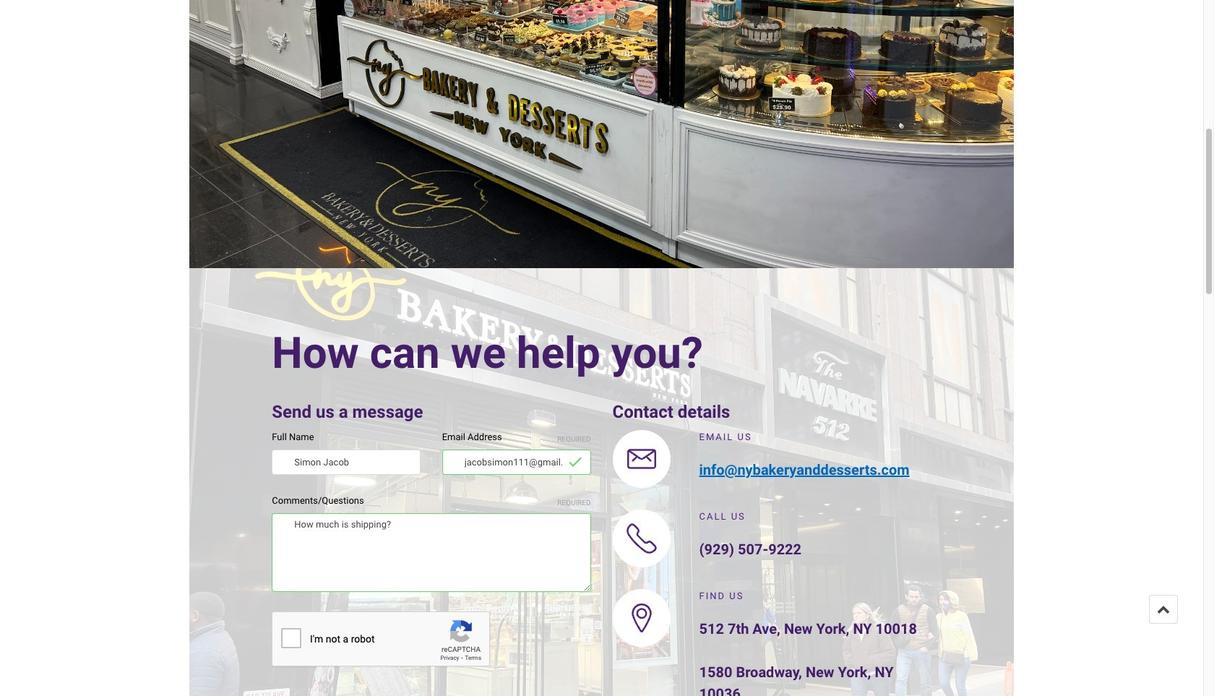Task type: locate. For each thing, give the bounding box(es) containing it.
None text field
[[272, 449, 421, 475], [442, 449, 591, 475], [272, 513, 591, 592], [272, 449, 421, 475], [442, 449, 591, 475], [272, 513, 591, 592]]



Task type: vqa. For each thing, say whether or not it's contained in the screenshot.
the envelope icon at the bottom left of page
no



Task type: describe. For each thing, give the bounding box(es) containing it.
top of page image
[[1157, 603, 1170, 616]]



